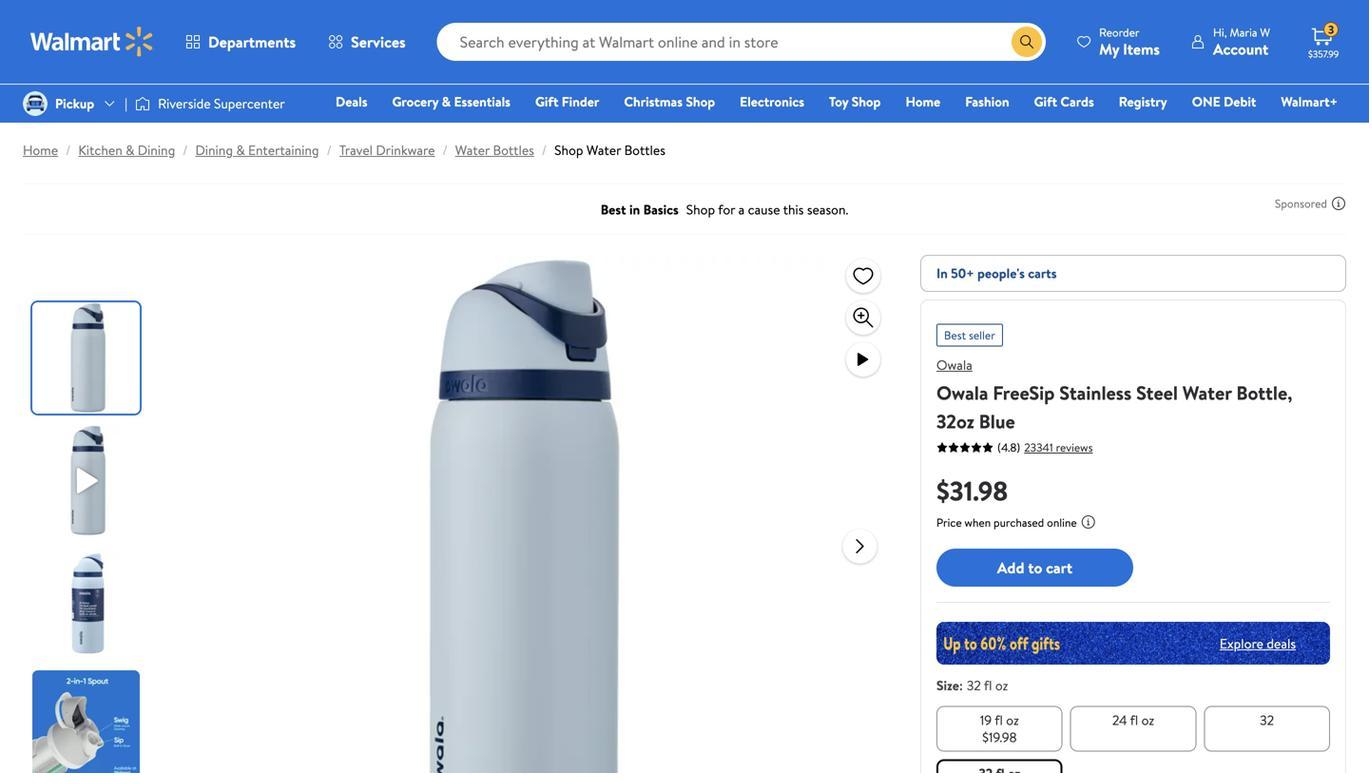 Task type: locate. For each thing, give the bounding box(es) containing it.
fl inside 19 fl oz $19.98
[[995, 711, 1003, 729]]

0 horizontal spatial home link
[[23, 141, 58, 159]]

oz
[[996, 676, 1009, 695], [1006, 711, 1019, 729], [1142, 711, 1155, 729]]

walmart+ link
[[1273, 91, 1347, 112]]

departments button
[[169, 19, 312, 65]]

owala link
[[937, 356, 973, 374]]

0 vertical spatial 32
[[967, 676, 981, 695]]

oz right 19
[[1006, 711, 1019, 729]]

1 dining from the left
[[138, 141, 175, 159]]

2 horizontal spatial fl
[[1130, 711, 1139, 729]]

kitchen & dining link
[[78, 141, 175, 159]]

home left fashion
[[906, 92, 941, 111]]

water bottles link
[[455, 141, 534, 159]]

/ right drinkware
[[443, 141, 448, 159]]

gift finder
[[535, 92, 599, 111]]

in
[[937, 264, 948, 282]]

gift left the finder
[[535, 92, 559, 111]]

32 down "explore deals"
[[1260, 711, 1275, 729]]

32 inside button
[[1260, 711, 1275, 729]]

&
[[442, 92, 451, 111], [126, 141, 135, 159], [236, 141, 245, 159]]

legal information image
[[1081, 515, 1096, 530]]

1 horizontal spatial home link
[[897, 91, 949, 112]]

oz right 24
[[1142, 711, 1155, 729]]

when
[[965, 515, 991, 531]]

32oz
[[937, 408, 975, 435]]

/ left kitchen in the top of the page
[[66, 141, 71, 159]]

fl right 19
[[995, 711, 1003, 729]]

1 horizontal spatial dining
[[195, 141, 233, 159]]

registry link
[[1111, 91, 1176, 112]]

oz inside 19 fl oz $19.98
[[1006, 711, 1019, 729]]

1 horizontal spatial 32
[[1260, 711, 1275, 729]]

2 horizontal spatial &
[[442, 92, 451, 111]]

Search search field
[[437, 23, 1046, 61]]

0 horizontal spatial bottles
[[493, 141, 534, 159]]

1 horizontal spatial fl
[[995, 711, 1003, 729]]

/ down riverside
[[183, 141, 188, 159]]

sponsored
[[1275, 195, 1328, 212]]

walmart+
[[1281, 92, 1338, 111]]

water right steel
[[1183, 379, 1232, 406]]

0 vertical spatial home
[[906, 92, 941, 111]]

add to cart button
[[937, 549, 1134, 587]]

shop down gift finder link
[[555, 141, 584, 159]]

one
[[1192, 92, 1221, 111]]

3
[[1329, 22, 1335, 38]]

fl inside button
[[1130, 711, 1139, 729]]

$19.98
[[983, 728, 1017, 747]]

32 right :
[[967, 676, 981, 695]]

price
[[937, 515, 962, 531]]

w
[[1261, 24, 1271, 40]]

christmas shop link
[[616, 91, 724, 112]]

0 horizontal spatial gift
[[535, 92, 559, 111]]

5 / from the left
[[542, 141, 547, 159]]

oz inside button
[[1142, 711, 1155, 729]]

1 vertical spatial 32
[[1260, 711, 1275, 729]]

home link down pickup
[[23, 141, 58, 159]]

/ right water bottles link
[[542, 141, 547, 159]]

3 / from the left
[[327, 141, 332, 159]]

2 gift from the left
[[1034, 92, 1058, 111]]

50+
[[951, 264, 975, 282]]

1 vertical spatial owala
[[937, 379, 989, 406]]

dining down 'riverside supercenter'
[[195, 141, 233, 159]]

1 horizontal spatial shop
[[686, 92, 715, 111]]

& right kitchen in the top of the page
[[126, 141, 135, 159]]

shop right toy
[[852, 92, 881, 111]]

gift
[[535, 92, 559, 111], [1034, 92, 1058, 111]]

best
[[944, 327, 966, 343]]

& left entertaining
[[236, 141, 245, 159]]

 image
[[23, 91, 48, 116], [135, 94, 150, 113]]

dining
[[138, 141, 175, 159], [195, 141, 233, 159]]

grocery & essentials link
[[384, 91, 519, 112]]

in 50+ people's carts
[[937, 264, 1057, 282]]

fl
[[984, 676, 992, 695], [995, 711, 1003, 729], [1130, 711, 1139, 729]]

grocery
[[392, 92, 439, 111]]

home / kitchen & dining / dining & entertaining / travel drinkware / water bottles / shop water bottles
[[23, 141, 666, 159]]

1 bottles from the left
[[493, 141, 534, 159]]

& right grocery
[[442, 92, 451, 111]]

0 vertical spatial owala
[[937, 356, 973, 374]]

0 horizontal spatial  image
[[23, 91, 48, 116]]

shop right the christmas
[[686, 92, 715, 111]]

2 horizontal spatial water
[[1183, 379, 1232, 406]]

bottles down the christmas
[[624, 141, 666, 159]]

essentials
[[454, 92, 511, 111]]

owala down best
[[937, 356, 973, 374]]

owala
[[937, 356, 973, 374], [937, 379, 989, 406]]

shop
[[686, 92, 715, 111], [852, 92, 881, 111], [555, 141, 584, 159]]

hi,
[[1214, 24, 1227, 40]]

fl right :
[[984, 676, 992, 695]]

/ left the travel
[[327, 141, 332, 159]]

home
[[906, 92, 941, 111], [23, 141, 58, 159]]

1 horizontal spatial  image
[[135, 94, 150, 113]]

oz right :
[[996, 676, 1009, 695]]

 image right '|'
[[135, 94, 150, 113]]

size : 32 fl oz
[[937, 676, 1009, 695]]

0 horizontal spatial dining
[[138, 141, 175, 159]]

deals
[[1267, 634, 1296, 653]]

gift for gift cards
[[1034, 92, 1058, 111]]

hi, maria w account
[[1214, 24, 1271, 59]]

Walmart Site-Wide search field
[[437, 23, 1046, 61]]

1 horizontal spatial gift
[[1034, 92, 1058, 111]]

people's
[[978, 264, 1025, 282]]

toy shop
[[829, 92, 881, 111]]

bottle,
[[1237, 379, 1293, 406]]

1 horizontal spatial water
[[587, 141, 621, 159]]

home down pickup
[[23, 141, 58, 159]]

$31.98
[[937, 472, 1008, 509]]

water down the finder
[[587, 141, 621, 159]]

electronics link
[[731, 91, 813, 112]]

riverside supercenter
[[158, 94, 285, 113]]

fl for 19
[[995, 711, 1003, 729]]

1 gift from the left
[[535, 92, 559, 111]]

1 horizontal spatial home
[[906, 92, 941, 111]]

24 fl oz button
[[1071, 706, 1197, 752]]

services button
[[312, 19, 422, 65]]

bottles down the essentials
[[493, 141, 534, 159]]

owala down owala link
[[937, 379, 989, 406]]

1 horizontal spatial bottles
[[624, 141, 666, 159]]

riverside
[[158, 94, 211, 113]]

 image left pickup
[[23, 91, 48, 116]]

/
[[66, 141, 71, 159], [183, 141, 188, 159], [327, 141, 332, 159], [443, 141, 448, 159], [542, 141, 547, 159]]

registry
[[1119, 92, 1168, 111]]

entertaining
[[248, 141, 319, 159]]

23341 reviews link
[[1021, 439, 1093, 456]]

dining down riverside
[[138, 141, 175, 159]]

home for home
[[906, 92, 941, 111]]

gift left cards
[[1034, 92, 1058, 111]]

0 horizontal spatial 32
[[967, 676, 981, 695]]

home link
[[897, 91, 949, 112], [23, 141, 58, 159]]

2 horizontal spatial shop
[[852, 92, 881, 111]]

fl right 24
[[1130, 711, 1139, 729]]

2 owala from the top
[[937, 379, 989, 406]]

bottles
[[493, 141, 534, 159], [624, 141, 666, 159]]

travel
[[339, 141, 373, 159]]

1 vertical spatial home
[[23, 141, 58, 159]]

gift cards link
[[1026, 91, 1103, 112]]

size list
[[933, 702, 1334, 773]]

0 horizontal spatial home
[[23, 141, 58, 159]]

32
[[967, 676, 981, 695], [1260, 711, 1275, 729]]

search icon image
[[1020, 34, 1035, 49]]

home link left fashion
[[897, 91, 949, 112]]

gift for gift finder
[[535, 92, 559, 111]]

departments
[[208, 31, 296, 52]]

24 fl oz
[[1113, 711, 1155, 729]]

view video image
[[852, 348, 875, 371]]

1 / from the left
[[66, 141, 71, 159]]

seller
[[969, 327, 996, 343]]

pickup
[[55, 94, 94, 113]]

water down the essentials
[[455, 141, 490, 159]]



Task type: describe. For each thing, give the bounding box(es) containing it.
 image for riverside supercenter
[[135, 94, 150, 113]]

toy
[[829, 92, 849, 111]]

steel
[[1137, 379, 1178, 406]]

23341
[[1025, 439, 1054, 456]]

oz for 24
[[1142, 711, 1155, 729]]

online
[[1047, 515, 1077, 531]]

1 vertical spatial home link
[[23, 141, 58, 159]]

electronics
[[740, 92, 805, 111]]

services
[[351, 31, 406, 52]]

dining & entertaining link
[[195, 141, 319, 159]]

1 owala from the top
[[937, 356, 973, 374]]

fl for 24
[[1130, 711, 1139, 729]]

items
[[1123, 39, 1160, 59]]

christmas
[[624, 92, 683, 111]]

shop for christmas shop
[[686, 92, 715, 111]]

drinkware
[[376, 141, 435, 159]]

gift finder link
[[527, 91, 608, 112]]

owala freesip stainless steel water bottle, 32oz blue - image 4 of 10 image
[[32, 671, 144, 773]]

owala freesip stainless steel water bottle, 32oz blue - image 3 of 10 image
[[32, 548, 144, 659]]

2 bottles from the left
[[624, 141, 666, 159]]

one debit
[[1192, 92, 1257, 111]]

explore deals
[[1220, 634, 1296, 653]]

owala freesip stainless steel water bottle, 32oz blue - image 2 of 10 image
[[32, 425, 144, 536]]

fashion
[[966, 92, 1010, 111]]

reorder
[[1100, 24, 1140, 40]]

(4.8)
[[998, 439, 1021, 456]]

oz for 19
[[1006, 711, 1019, 729]]

0 horizontal spatial &
[[126, 141, 135, 159]]

fashion link
[[957, 91, 1018, 112]]

home for home / kitchen & dining / dining & entertaining / travel drinkware / water bottles / shop water bottles
[[23, 141, 58, 159]]

owala freesip stainless steel water bottle, 32oz blue - image 1 of 10 image
[[32, 302, 144, 414]]

freesip
[[993, 379, 1055, 406]]

size
[[937, 676, 959, 695]]

debit
[[1224, 92, 1257, 111]]

1 horizontal spatial &
[[236, 141, 245, 159]]

carts
[[1028, 264, 1057, 282]]

2 dining from the left
[[195, 141, 233, 159]]

owala freesip stainless steel water bottle, 32oz blue image
[[219, 255, 828, 773]]

shop water bottles link
[[555, 141, 666, 159]]

blue
[[979, 408, 1015, 435]]

cards
[[1061, 92, 1094, 111]]

 image for pickup
[[23, 91, 48, 116]]

kitchen
[[78, 141, 122, 159]]

reorder my items
[[1100, 24, 1160, 59]]

32 button
[[1204, 706, 1331, 752]]

4 / from the left
[[443, 141, 448, 159]]

shop for toy shop
[[852, 92, 881, 111]]

24
[[1113, 711, 1128, 729]]

:
[[959, 676, 963, 695]]

|
[[125, 94, 128, 113]]

explore
[[1220, 634, 1264, 653]]

(4.8) 23341 reviews
[[998, 439, 1093, 456]]

toy shop link
[[821, 91, 890, 112]]

reviews
[[1056, 439, 1093, 456]]

cart
[[1046, 557, 1073, 578]]

add to favorites list, owala freesip stainless steel water bottle, 32oz blue image
[[852, 264, 875, 288]]

0 horizontal spatial shop
[[555, 141, 584, 159]]

19
[[980, 711, 992, 729]]

next media item image
[[849, 535, 872, 558]]

christmas shop
[[624, 92, 715, 111]]

deals
[[336, 92, 368, 111]]

water inside owala owala freesip stainless steel water bottle, 32oz blue
[[1183, 379, 1232, 406]]

$357.99
[[1309, 48, 1339, 60]]

gift cards
[[1034, 92, 1094, 111]]

grocery & essentials
[[392, 92, 511, 111]]

0 horizontal spatial water
[[455, 141, 490, 159]]

ad disclaimer and feedback image
[[1331, 196, 1347, 211]]

walmart image
[[30, 27, 154, 57]]

purchased
[[994, 515, 1044, 531]]

2 / from the left
[[183, 141, 188, 159]]

owala owala freesip stainless steel water bottle, 32oz blue
[[937, 356, 1293, 435]]

maria
[[1230, 24, 1258, 40]]

travel drinkware link
[[339, 141, 435, 159]]

deals link
[[327, 91, 376, 112]]

19 fl oz $19.98
[[980, 711, 1019, 747]]

add to cart
[[998, 557, 1073, 578]]

one debit link
[[1184, 91, 1265, 112]]

explore deals link
[[1212, 627, 1304, 660]]

add
[[998, 557, 1025, 578]]

to
[[1028, 557, 1043, 578]]

supercenter
[[214, 94, 285, 113]]

zoom image modal image
[[852, 306, 875, 329]]

price when purchased online
[[937, 515, 1077, 531]]

0 horizontal spatial fl
[[984, 676, 992, 695]]

0 vertical spatial home link
[[897, 91, 949, 112]]

my
[[1100, 39, 1120, 59]]

up to sixty percent off deals. shop now. image
[[937, 622, 1331, 665]]

stainless
[[1060, 379, 1132, 406]]

account
[[1214, 39, 1269, 59]]

best seller
[[944, 327, 996, 343]]



Task type: vqa. For each thing, say whether or not it's contained in the screenshot.
rightmost the Bottles
yes



